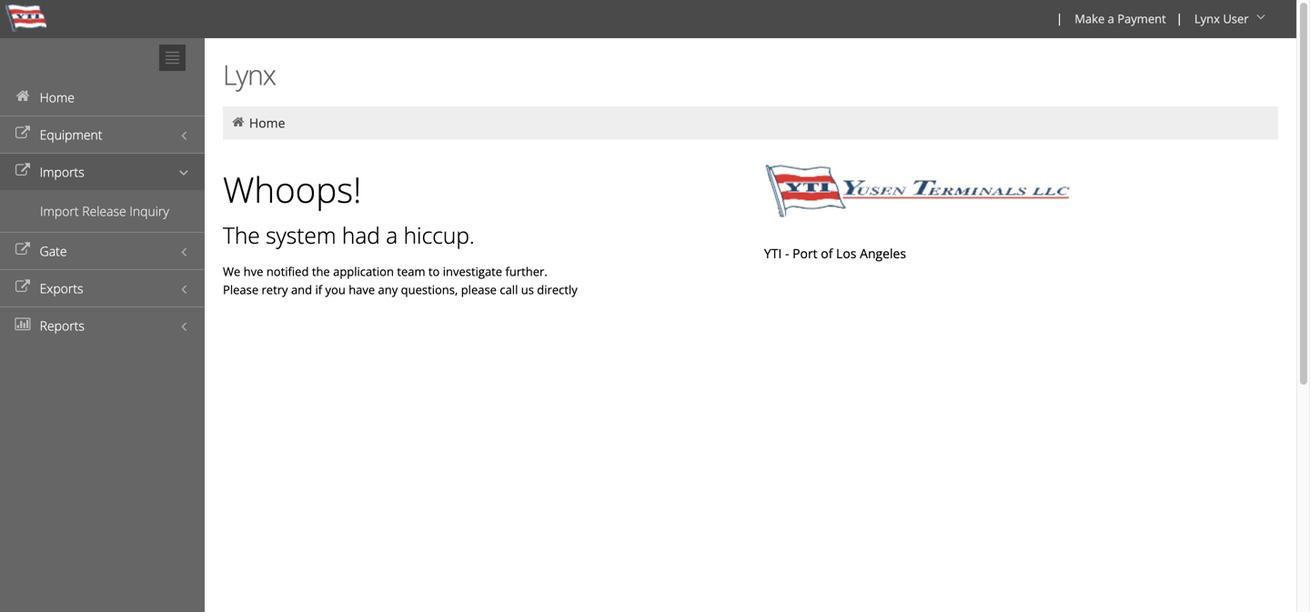 Task type: locate. For each thing, give the bounding box(es) containing it.
home link right home image
[[249, 114, 285, 132]]

1 vertical spatial home
[[249, 114, 285, 132]]

external link image down home icon
[[14, 127, 32, 140]]

lynx
[[1195, 10, 1220, 27], [223, 56, 276, 93]]

user
[[1224, 10, 1249, 27]]

yti
[[764, 245, 782, 262]]

lynx up home image
[[223, 56, 276, 93]]

| left make
[[1057, 10, 1063, 26]]

gate
[[40, 243, 67, 260]]

lynx left 'user'
[[1195, 10, 1220, 27]]

0 vertical spatial a
[[1108, 10, 1115, 27]]

external link image inside the imports link
[[14, 164, 32, 177]]

external link image left gate
[[14, 243, 32, 256]]

0 vertical spatial lynx
[[1195, 10, 1220, 27]]

a
[[1108, 10, 1115, 27], [386, 220, 398, 250]]

to
[[429, 263, 440, 280]]

2 external link image from the top
[[14, 281, 32, 294]]

home
[[40, 89, 75, 106], [249, 114, 285, 132]]

external link image inside equipment link
[[14, 127, 32, 140]]

had
[[342, 220, 380, 250]]

1 vertical spatial lynx
[[223, 56, 276, 93]]

reports link
[[0, 307, 205, 344]]

external link image inside exports link
[[14, 281, 32, 294]]

home right home image
[[249, 114, 285, 132]]

external link image
[[14, 127, 32, 140], [14, 164, 32, 177]]

1 external link image from the top
[[14, 243, 32, 256]]

system
[[266, 220, 336, 250]]

external link image inside gate link
[[14, 243, 32, 256]]

1 horizontal spatial lynx
[[1195, 10, 1220, 27]]

0 vertical spatial external link image
[[14, 127, 32, 140]]

1 vertical spatial external link image
[[14, 281, 32, 294]]

0 horizontal spatial home
[[40, 89, 75, 106]]

1 external link image from the top
[[14, 127, 32, 140]]

us
[[521, 282, 534, 298]]

home image
[[14, 90, 32, 102]]

external link image left the imports
[[14, 164, 32, 177]]

0 vertical spatial home
[[40, 89, 75, 106]]

application
[[333, 263, 394, 280]]

a inside whoops! the system had a hiccup.
[[386, 220, 398, 250]]

bar chart image
[[14, 318, 32, 331]]

home link up equipment
[[0, 78, 205, 116]]

1 horizontal spatial a
[[1108, 10, 1115, 27]]

reports
[[40, 317, 85, 334]]

|
[[1057, 10, 1063, 26], [1177, 10, 1183, 26]]

and
[[291, 282, 312, 298]]

we
[[223, 263, 241, 280]]

exports
[[40, 280, 83, 297]]

home link
[[0, 78, 205, 116], [249, 114, 285, 132]]

imports link
[[0, 153, 205, 190]]

have
[[349, 282, 375, 298]]

a right make
[[1108, 10, 1115, 27]]

0 horizontal spatial |
[[1057, 10, 1063, 26]]

| right payment
[[1177, 10, 1183, 26]]

import
[[40, 203, 79, 220]]

0 horizontal spatial lynx
[[223, 56, 276, 93]]

call
[[500, 282, 518, 298]]

-
[[785, 245, 790, 262]]

1 horizontal spatial |
[[1177, 10, 1183, 26]]

0 vertical spatial external link image
[[14, 243, 32, 256]]

home right home icon
[[40, 89, 75, 106]]

team
[[397, 263, 426, 280]]

external link image
[[14, 243, 32, 256], [14, 281, 32, 294]]

notified
[[267, 263, 309, 280]]

external link image for equipment
[[14, 127, 32, 140]]

you
[[325, 282, 346, 298]]

1 vertical spatial a
[[386, 220, 398, 250]]

a right the had at the left
[[386, 220, 398, 250]]

2 external link image from the top
[[14, 164, 32, 177]]

1 horizontal spatial home
[[249, 114, 285, 132]]

0 horizontal spatial a
[[386, 220, 398, 250]]

1 vertical spatial external link image
[[14, 164, 32, 177]]

external link image up bar chart 'image'
[[14, 281, 32, 294]]

los
[[836, 245, 857, 262]]

make
[[1075, 10, 1105, 27]]

please
[[461, 282, 497, 298]]



Task type: describe. For each thing, give the bounding box(es) containing it.
angle down image
[[1252, 10, 1271, 23]]

hve
[[244, 263, 263, 280]]

lynx for lynx
[[223, 56, 276, 93]]

payment
[[1118, 10, 1167, 27]]

the
[[223, 220, 260, 250]]

directly
[[537, 282, 578, 298]]

further.
[[506, 263, 548, 280]]

imports
[[40, 163, 84, 181]]

import release inquiry link
[[0, 198, 205, 225]]

import release inquiry
[[40, 203, 169, 220]]

of
[[821, 245, 833, 262]]

external link image for exports
[[14, 281, 32, 294]]

questions,
[[401, 282, 458, 298]]

gate link
[[0, 232, 205, 269]]

lynx user link
[[1187, 0, 1277, 38]]

release
[[82, 203, 126, 220]]

any
[[378, 282, 398, 298]]

equipment link
[[0, 116, 205, 153]]

investigate
[[443, 263, 503, 280]]

retry
[[262, 282, 288, 298]]

2 | from the left
[[1177, 10, 1183, 26]]

lynx user
[[1195, 10, 1249, 27]]

hiccup.
[[404, 220, 475, 250]]

0 horizontal spatial home link
[[0, 78, 205, 116]]

whoops!
[[223, 166, 362, 213]]

whoops! the system had a hiccup.
[[223, 166, 475, 250]]

external link image for imports
[[14, 164, 32, 177]]

angeles
[[860, 245, 907, 262]]

yti - port of los angeles
[[764, 245, 907, 262]]

1 horizontal spatial home link
[[249, 114, 285, 132]]

port
[[793, 245, 818, 262]]

equipment
[[40, 126, 102, 143]]

lynx for lynx user
[[1195, 10, 1220, 27]]

make a payment
[[1075, 10, 1167, 27]]

1 | from the left
[[1057, 10, 1063, 26]]

if
[[315, 282, 322, 298]]

home image
[[230, 116, 246, 129]]

please
[[223, 282, 259, 298]]

we hve notified the application team to investigate further. please retry and if you have any questions, please call us directly
[[223, 263, 578, 298]]

inquiry
[[130, 203, 169, 220]]

exports link
[[0, 269, 205, 307]]

the
[[312, 263, 330, 280]]

make a payment link
[[1067, 0, 1173, 38]]

external link image for gate
[[14, 243, 32, 256]]



Task type: vqa. For each thing, say whether or not it's contained in the screenshot.
external link image associated with Gate
yes



